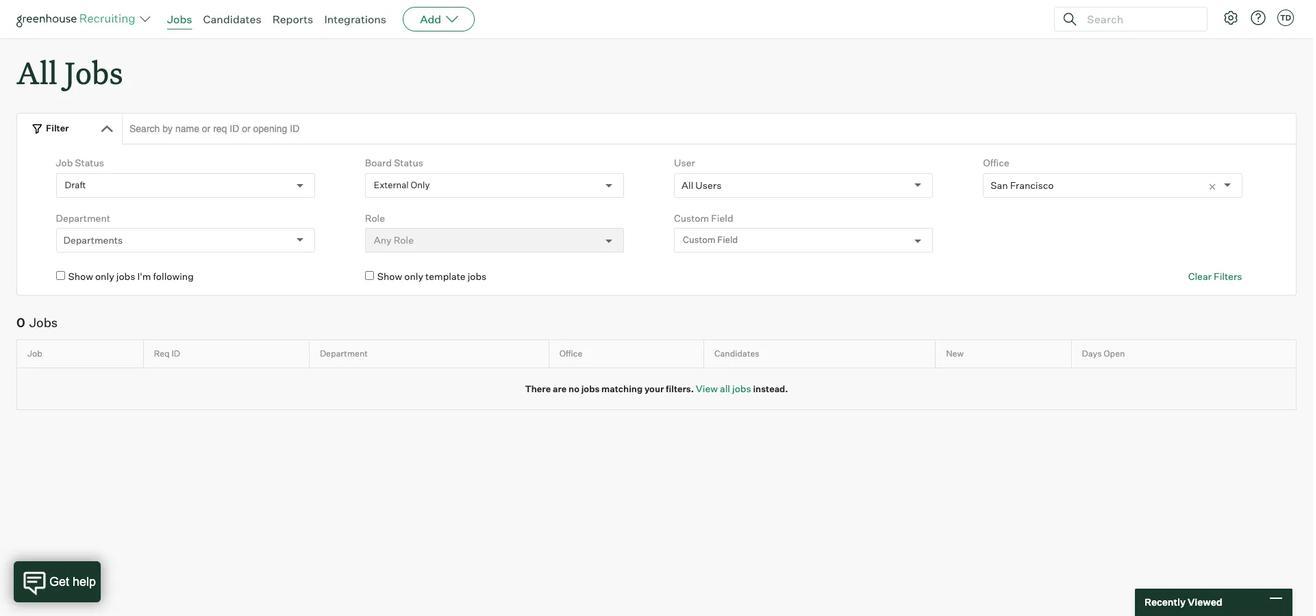 Task type: describe. For each thing, give the bounding box(es) containing it.
all for all users
[[682, 179, 694, 191]]

1 vertical spatial office
[[560, 349, 583, 359]]

configure image
[[1223, 10, 1240, 26]]

jobs right template
[[468, 271, 487, 282]]

clear value element
[[1208, 174, 1224, 197]]

0 vertical spatial candidates
[[203, 12, 262, 26]]

filters.
[[666, 384, 694, 394]]

job status
[[56, 157, 104, 169]]

Search text field
[[1084, 9, 1195, 29]]

san francisco
[[991, 179, 1054, 191]]

francisco
[[1010, 179, 1054, 191]]

all jobs
[[16, 52, 123, 93]]

board status
[[365, 157, 423, 169]]

greenhouse recruiting image
[[16, 11, 140, 27]]

only
[[411, 179, 430, 190]]

there are no jobs matching your filters. view all jobs instead.
[[525, 383, 788, 394]]

integrations link
[[324, 12, 387, 26]]

san
[[991, 179, 1008, 191]]

san francisco option
[[991, 179, 1054, 191]]

add
[[420, 12, 441, 26]]

td
[[1281, 13, 1292, 23]]

0 vertical spatial custom
[[674, 212, 709, 224]]

jobs inside there are no jobs matching your filters. view all jobs instead.
[[582, 384, 600, 394]]

show for show only jobs i'm following
[[68, 271, 93, 282]]

req
[[154, 349, 170, 359]]

candidates link
[[203, 12, 262, 26]]

id
[[172, 349, 180, 359]]

add button
[[403, 7, 475, 32]]

recently viewed
[[1145, 597, 1223, 609]]

all users
[[682, 179, 722, 191]]

show only template jobs
[[377, 271, 487, 282]]

there
[[525, 384, 551, 394]]

req id
[[154, 349, 180, 359]]

reports
[[272, 12, 313, 26]]

clear filters link
[[1189, 270, 1243, 283]]

1 horizontal spatial candidates
[[715, 349, 760, 359]]

are
[[553, 384, 567, 394]]

clear value image
[[1208, 182, 1217, 192]]

viewed
[[1188, 597, 1223, 609]]

departments
[[63, 234, 123, 246]]

job for job
[[27, 349, 42, 359]]

users
[[696, 179, 722, 191]]

status for board status
[[394, 157, 423, 169]]

user
[[674, 157, 695, 169]]

template
[[426, 271, 466, 282]]



Task type: vqa. For each thing, say whether or not it's contained in the screenshot.
on within the There are no live job posts on external boards To create a new campaign, first publish your job board and external post.
no



Task type: locate. For each thing, give the bounding box(es) containing it.
0 horizontal spatial show
[[68, 271, 93, 282]]

your
[[645, 384, 664, 394]]

2 show from the left
[[377, 271, 402, 282]]

0 vertical spatial all
[[16, 52, 57, 93]]

0 horizontal spatial all
[[16, 52, 57, 93]]

1 only from the left
[[95, 271, 114, 282]]

1 vertical spatial department
[[320, 349, 368, 359]]

status for job status
[[75, 157, 104, 169]]

0 vertical spatial custom field
[[674, 212, 734, 224]]

show right show only jobs i'm following 'option'
[[68, 271, 93, 282]]

0 horizontal spatial candidates
[[203, 12, 262, 26]]

0 vertical spatial field
[[711, 212, 734, 224]]

1 vertical spatial field
[[718, 235, 738, 246]]

only for jobs
[[95, 271, 114, 282]]

2 vertical spatial jobs
[[29, 315, 58, 330]]

job up 'draft'
[[56, 157, 73, 169]]

1 horizontal spatial all
[[682, 179, 694, 191]]

Show only jobs I'm following checkbox
[[56, 271, 65, 280]]

days open
[[1082, 349, 1125, 359]]

0 vertical spatial jobs
[[167, 12, 192, 26]]

2 status from the left
[[394, 157, 423, 169]]

0 horizontal spatial job
[[27, 349, 42, 359]]

status up 'draft'
[[75, 157, 104, 169]]

candidates up all
[[715, 349, 760, 359]]

filter
[[46, 123, 69, 134]]

integrations
[[324, 12, 387, 26]]

department
[[56, 212, 110, 224], [320, 349, 368, 359]]

jobs left i'm
[[116, 271, 135, 282]]

open
[[1104, 349, 1125, 359]]

0 horizontal spatial only
[[95, 271, 114, 282]]

all up filter
[[16, 52, 57, 93]]

1 horizontal spatial office
[[984, 157, 1010, 169]]

2 horizontal spatial jobs
[[167, 12, 192, 26]]

custom field down the all users
[[674, 212, 734, 224]]

status
[[75, 157, 104, 169], [394, 157, 423, 169]]

days
[[1082, 349, 1102, 359]]

1 vertical spatial job
[[27, 349, 42, 359]]

1 horizontal spatial status
[[394, 157, 423, 169]]

view
[[696, 383, 718, 394]]

0 vertical spatial job
[[56, 157, 73, 169]]

2 only from the left
[[404, 271, 423, 282]]

show
[[68, 271, 93, 282], [377, 271, 402, 282]]

0 vertical spatial department
[[56, 212, 110, 224]]

all for all jobs
[[16, 52, 57, 93]]

0 vertical spatial office
[[984, 157, 1010, 169]]

jobs down greenhouse recruiting image
[[64, 52, 123, 93]]

external only
[[374, 179, 430, 190]]

i'm
[[137, 271, 151, 282]]

1 horizontal spatial jobs
[[64, 52, 123, 93]]

job for job status
[[56, 157, 73, 169]]

1 horizontal spatial show
[[377, 271, 402, 282]]

1 horizontal spatial department
[[320, 349, 368, 359]]

jobs
[[167, 12, 192, 26], [64, 52, 123, 93], [29, 315, 58, 330]]

jobs right all
[[733, 383, 751, 394]]

1 horizontal spatial only
[[404, 271, 423, 282]]

show for show only template jobs
[[377, 271, 402, 282]]

draft
[[65, 179, 86, 190]]

new
[[946, 349, 964, 359]]

1 horizontal spatial job
[[56, 157, 73, 169]]

only left template
[[404, 271, 423, 282]]

0 horizontal spatial jobs
[[29, 315, 58, 330]]

all left users at the right of the page
[[682, 179, 694, 191]]

show right show only template jobs option
[[377, 271, 402, 282]]

following
[[153, 271, 194, 282]]

only down departments
[[95, 271, 114, 282]]

job
[[56, 157, 73, 169], [27, 349, 42, 359]]

candidates right jobs link
[[203, 12, 262, 26]]

0 horizontal spatial office
[[560, 349, 583, 359]]

all
[[16, 52, 57, 93], [682, 179, 694, 191]]

0 horizontal spatial status
[[75, 157, 104, 169]]

all
[[720, 383, 730, 394]]

no
[[569, 384, 580, 394]]

only for template
[[404, 271, 423, 282]]

job down 0 jobs at the left bottom of the page
[[27, 349, 42, 359]]

1 vertical spatial custom
[[683, 235, 716, 246]]

status up external only
[[394, 157, 423, 169]]

all users option
[[682, 179, 722, 191]]

office
[[984, 157, 1010, 169], [560, 349, 583, 359]]

1 show from the left
[[68, 271, 93, 282]]

1 vertical spatial all
[[682, 179, 694, 191]]

office up san
[[984, 157, 1010, 169]]

Show only template jobs checkbox
[[365, 271, 374, 280]]

jobs for 0 jobs
[[29, 315, 58, 330]]

custom field down users at the right of the page
[[683, 235, 738, 246]]

recently
[[1145, 597, 1186, 609]]

role
[[365, 212, 385, 224]]

board
[[365, 157, 392, 169]]

jobs
[[116, 271, 135, 282], [468, 271, 487, 282], [733, 383, 751, 394], [582, 384, 600, 394]]

only
[[95, 271, 114, 282], [404, 271, 423, 282]]

filters
[[1214, 271, 1243, 282]]

custom field
[[674, 212, 734, 224], [683, 235, 738, 246]]

clear filters
[[1189, 271, 1243, 282]]

td button
[[1278, 10, 1294, 26]]

0 jobs
[[16, 315, 58, 330]]

matching
[[602, 384, 643, 394]]

0
[[16, 315, 25, 330]]

Search by name or req ID or opening ID text field
[[122, 113, 1297, 145]]

candidates
[[203, 12, 262, 26], [715, 349, 760, 359]]

jobs right the 0
[[29, 315, 58, 330]]

1 vertical spatial jobs
[[64, 52, 123, 93]]

1 vertical spatial candidates
[[715, 349, 760, 359]]

external
[[374, 179, 409, 190]]

0 horizontal spatial department
[[56, 212, 110, 224]]

reports link
[[272, 12, 313, 26]]

field
[[711, 212, 734, 224], [718, 235, 738, 246]]

view all jobs link
[[696, 383, 751, 394]]

jobs left candidates link
[[167, 12, 192, 26]]

jobs right no
[[582, 384, 600, 394]]

1 status from the left
[[75, 157, 104, 169]]

show only jobs i'm following
[[68, 271, 194, 282]]

1 vertical spatial custom field
[[683, 235, 738, 246]]

jobs link
[[167, 12, 192, 26]]

jobs for all jobs
[[64, 52, 123, 93]]

office up no
[[560, 349, 583, 359]]

td button
[[1275, 7, 1297, 29]]

instead.
[[753, 384, 788, 394]]

clear
[[1189, 271, 1212, 282]]

custom
[[674, 212, 709, 224], [683, 235, 716, 246]]



